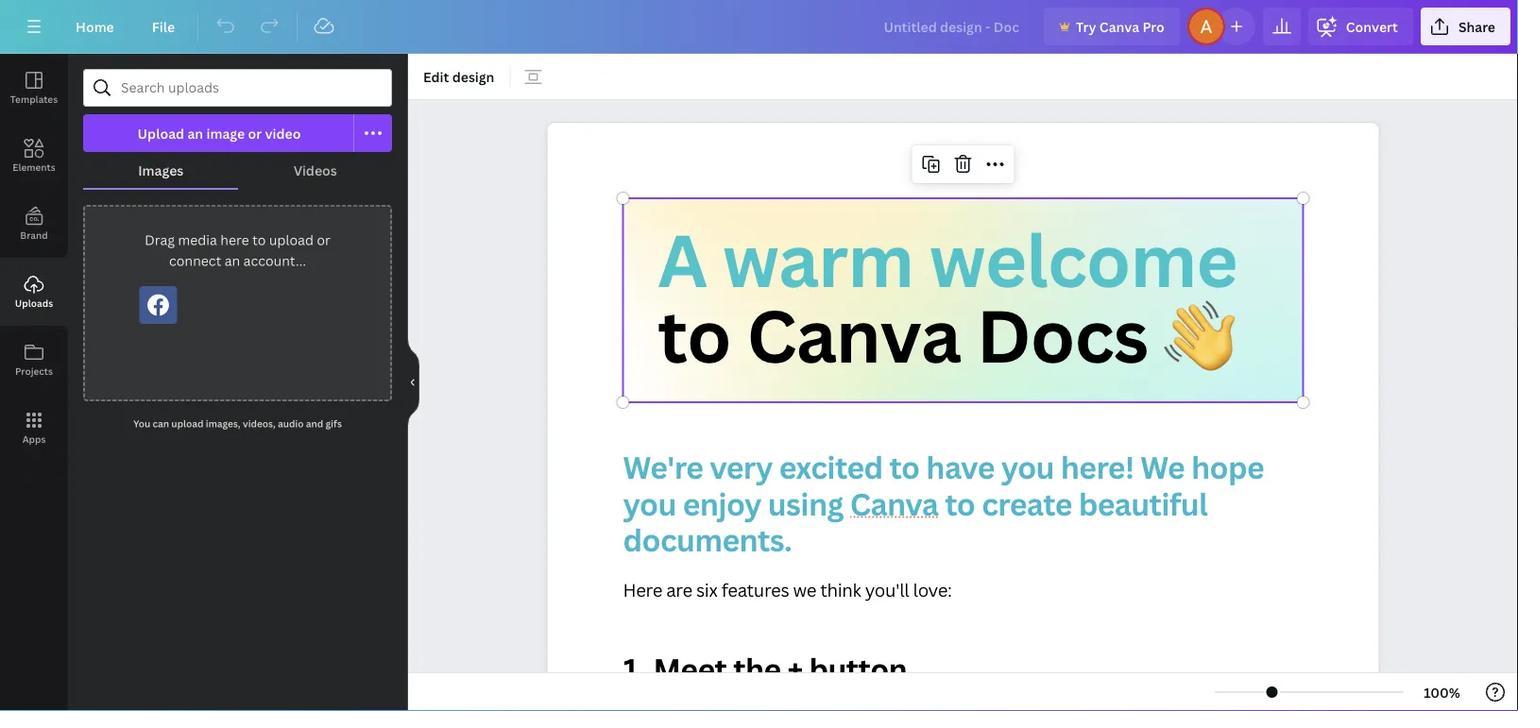 Task type: describe. For each thing, give the bounding box(es) containing it.
projects
[[15, 365, 53, 378]]

edit design button
[[416, 61, 502, 92]]

projects button
[[0, 326, 68, 394]]

or inside drag media here to upload or connect an account...
[[317, 231, 331, 249]]

home
[[76, 17, 114, 35]]

Design title text field
[[869, 8, 1037, 45]]

images
[[138, 161, 184, 179]]

edit design
[[423, 68, 495, 86]]

images button
[[83, 152, 239, 188]]

+
[[788, 649, 803, 690]]

1.
[[623, 649, 647, 690]]

connect
[[169, 252, 221, 270]]

pro
[[1143, 17, 1165, 35]]

drag media here to upload or connect an account...
[[145, 231, 331, 270]]

meet
[[653, 649, 727, 690]]

upload an image or video button
[[83, 114, 354, 152]]

video
[[265, 124, 301, 142]]

templates button
[[0, 54, 68, 122]]

or inside button
[[248, 124, 262, 142]]

videos,
[[243, 418, 276, 430]]

we're
[[623, 447, 703, 488]]

can
[[153, 418, 169, 430]]

design
[[452, 68, 495, 86]]

apps
[[22, 433, 46, 446]]

gifs
[[326, 418, 342, 430]]

canva for docs
[[747, 286, 961, 384]]

share button
[[1421, 8, 1511, 45]]

0 horizontal spatial upload
[[171, 418, 204, 430]]

think
[[821, 578, 861, 602]]

1 horizontal spatial you
[[1001, 447, 1055, 488]]

very
[[710, 447, 773, 488]]

side panel tab list
[[0, 54, 68, 462]]

docs
[[977, 286, 1148, 384]]

0 horizontal spatial you
[[623, 483, 676, 524]]

Search uploads search field
[[121, 70, 380, 106]]

convert
[[1346, 17, 1399, 35]]

main menu bar
[[0, 0, 1519, 54]]

excited
[[779, 447, 883, 488]]

edit
[[423, 68, 449, 86]]

button
[[809, 649, 907, 690]]

an inside drag media here to upload or connect an account...
[[225, 252, 240, 270]]

warm
[[723, 210, 914, 309]]

file button
[[137, 8, 190, 45]]

videos button
[[239, 152, 392, 188]]

drag
[[145, 231, 175, 249]]

uploads button
[[0, 258, 68, 326]]

elements button
[[0, 122, 68, 190]]

beautiful
[[1079, 483, 1208, 524]]

you'll
[[865, 578, 909, 602]]

we
[[793, 578, 817, 602]]

try
[[1076, 17, 1097, 35]]

to canva docs 👋
[[658, 286, 1235, 384]]

we
[[1141, 447, 1185, 488]]

hope
[[1192, 447, 1265, 488]]

here
[[220, 231, 249, 249]]

elements
[[13, 161, 55, 173]]

a
[[658, 210, 707, 309]]

audio
[[278, 418, 304, 430]]

100% button
[[1412, 678, 1473, 708]]

none text field containing a warm welcome
[[548, 123, 1379, 712]]



Task type: locate. For each thing, give the bounding box(es) containing it.
documents.
[[623, 520, 792, 561]]

or left video
[[248, 124, 262, 142]]

0 vertical spatial upload
[[269, 231, 314, 249]]

enjoy
[[683, 483, 762, 524]]

canva for pro
[[1100, 17, 1140, 35]]

0 horizontal spatial or
[[248, 124, 262, 142]]

0 vertical spatial or
[[248, 124, 262, 142]]

brand
[[20, 229, 48, 241]]

a warm welcome
[[658, 210, 1238, 309]]

canva inside we're very excited to have you here! we hope you enjoy using canva to create beautiful documents.
[[850, 483, 939, 524]]

are
[[666, 578, 692, 602]]

upload
[[269, 231, 314, 249], [171, 418, 204, 430]]

here
[[623, 578, 663, 602]]

features
[[722, 578, 789, 602]]

here!
[[1061, 447, 1134, 488]]

to inside drag media here to upload or connect an account...
[[252, 231, 266, 249]]

canva inside try canva pro button
[[1100, 17, 1140, 35]]

try canva pro button
[[1044, 8, 1180, 45]]

try canva pro
[[1076, 17, 1165, 35]]

home link
[[60, 8, 129, 45]]

1 horizontal spatial upload
[[269, 231, 314, 249]]

apps button
[[0, 394, 68, 462]]

brand button
[[0, 190, 68, 258]]

None text field
[[548, 123, 1379, 712]]

upload right can
[[171, 418, 204, 430]]

using
[[768, 483, 844, 524]]

you left enjoy
[[623, 483, 676, 524]]

1 vertical spatial an
[[225, 252, 240, 270]]

convert button
[[1309, 8, 1414, 45]]

you right have
[[1001, 447, 1055, 488]]

share
[[1459, 17, 1496, 35]]

upload inside drag media here to upload or connect an account...
[[269, 231, 314, 249]]

hide image
[[407, 337, 420, 428]]

here are six features we think you'll love:
[[623, 578, 952, 602]]

we're very excited to have you here! we hope you enjoy using canva to create beautiful documents.
[[623, 447, 1271, 561]]

upload
[[138, 124, 184, 142]]

an left image
[[187, 124, 203, 142]]

1 horizontal spatial an
[[225, 252, 240, 270]]

0 vertical spatial an
[[187, 124, 203, 142]]

videos
[[294, 161, 337, 179]]

uploads
[[15, 297, 53, 310]]

100%
[[1424, 684, 1461, 702]]

file
[[152, 17, 175, 35]]

an inside button
[[187, 124, 203, 142]]

account...
[[244, 252, 306, 270]]

templates
[[10, 93, 58, 105]]

canva
[[1100, 17, 1140, 35], [747, 286, 961, 384], [850, 483, 939, 524]]

1 vertical spatial canva
[[747, 286, 961, 384]]

or
[[248, 124, 262, 142], [317, 231, 331, 249]]

media
[[178, 231, 217, 249]]

1 horizontal spatial or
[[317, 231, 331, 249]]

to
[[252, 231, 266, 249], [658, 286, 731, 384], [890, 447, 920, 488], [945, 483, 976, 524]]

create
[[982, 483, 1072, 524]]

have
[[926, 447, 995, 488]]

upload an image or video
[[138, 124, 301, 142]]

2 vertical spatial canva
[[850, 483, 939, 524]]

and
[[306, 418, 323, 430]]

upload up account...
[[269, 231, 314, 249]]

an down here
[[225, 252, 240, 270]]

an
[[187, 124, 203, 142], [225, 252, 240, 270]]

welcome
[[930, 210, 1238, 309]]

👋
[[1164, 286, 1235, 384]]

you can upload images, videos, audio and gifs
[[133, 418, 342, 430]]

or down videos button
[[317, 231, 331, 249]]

image
[[206, 124, 245, 142]]

you
[[133, 418, 150, 430]]

1 vertical spatial upload
[[171, 418, 204, 430]]

you
[[1001, 447, 1055, 488], [623, 483, 676, 524]]

1. meet the + button
[[623, 649, 907, 690]]

1 vertical spatial or
[[317, 231, 331, 249]]

the
[[734, 649, 781, 690]]

0 horizontal spatial an
[[187, 124, 203, 142]]

love:
[[913, 578, 952, 602]]

six
[[696, 578, 718, 602]]

0 vertical spatial canva
[[1100, 17, 1140, 35]]

images,
[[206, 418, 241, 430]]



Task type: vqa. For each thing, say whether or not it's contained in the screenshot.
Try
yes



